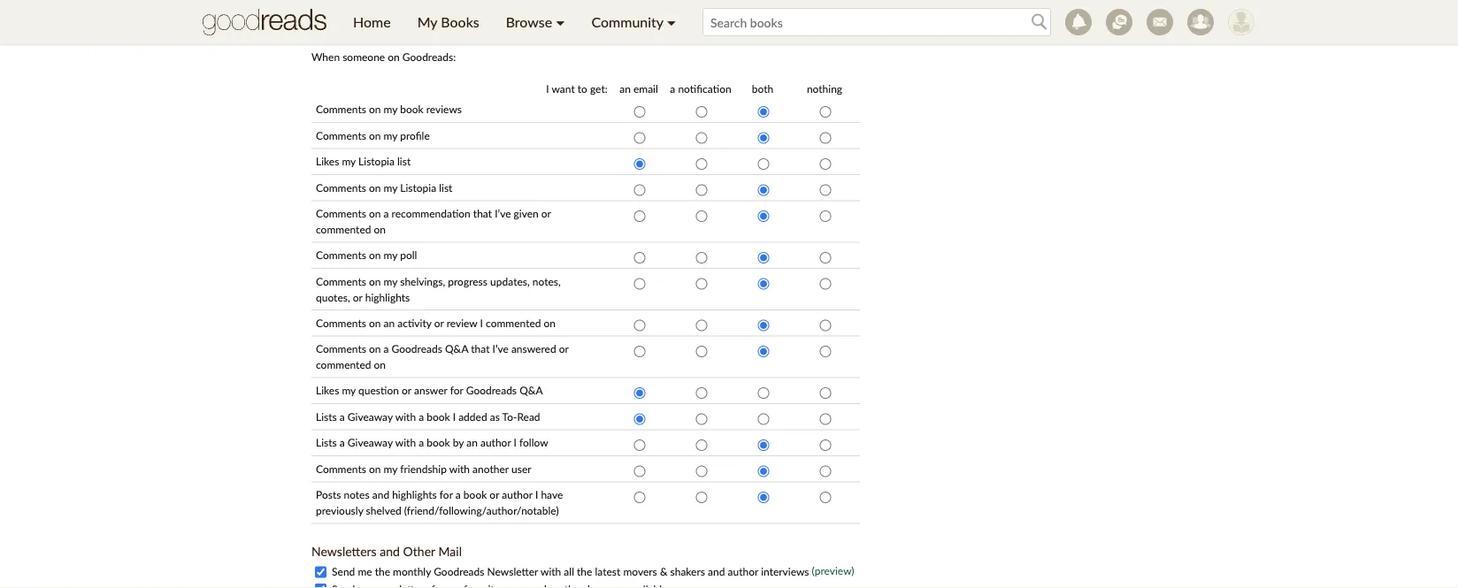 Task type: locate. For each thing, give the bounding box(es) containing it.
friend requests image
[[1188, 9, 1214, 35]]

1 comments from the top
[[316, 103, 366, 116]]

1 lists from the top
[[316, 410, 337, 423]]

2 vertical spatial commented
[[316, 358, 371, 371]]

2 lists from the top
[[316, 436, 337, 449]]

the right all
[[577, 566, 593, 579]]

0 vertical spatial and
[[372, 488, 390, 501]]

with up friendship
[[395, 436, 416, 449]]

or left answer
[[402, 384, 412, 397]]

i've left given
[[495, 207, 511, 220]]

commented up answered
[[486, 316, 541, 329]]

giveaway for lists a giveaway with a book i added as to-read
[[348, 410, 393, 423]]

monthly
[[393, 566, 431, 579]]

newsletters and other mail
[[312, 544, 462, 559]]

0 vertical spatial likes
[[316, 155, 339, 168]]

shelvings,
[[400, 275, 445, 288]]

2 vertical spatial author
[[728, 566, 759, 579]]

comments
[[316, 103, 366, 116], [316, 129, 366, 142], [316, 181, 366, 194], [316, 207, 366, 220], [316, 249, 366, 262], [316, 275, 366, 288], [316, 316, 366, 329], [316, 343, 366, 355], [316, 462, 366, 475]]

bottom
[[478, 19, 512, 32]]

or left review
[[434, 316, 444, 329]]

and
[[372, 488, 390, 501], [380, 544, 400, 559], [708, 566, 725, 579]]

▾ inside browse ▾ popup button
[[556, 13, 565, 31]]

1 ▾ from the left
[[556, 13, 565, 31]]

i left want
[[546, 83, 549, 95]]

i've
[[495, 207, 511, 220], [493, 343, 509, 355]]

6 comments from the top
[[316, 275, 366, 288]]

mail
[[439, 544, 462, 559]]

3 comments from the top
[[316, 181, 366, 194]]

according
[[415, 3, 459, 16]]

1 horizontal spatial ▾
[[667, 13, 676, 31]]

you down alerts
[[395, 19, 412, 32]]

0 vertical spatial you
[[592, 3, 609, 16]]

q&a
[[445, 343, 468, 355], [520, 384, 543, 397]]

i down follow
[[536, 488, 539, 501]]

goodreads down activity
[[392, 343, 443, 355]]

community
[[592, 13, 664, 31]]

1 likes from the top
[[316, 155, 339, 168]]

▾ inside community ▾ popup button
[[667, 13, 676, 31]]

0 vertical spatial that
[[473, 207, 492, 220]]

0 vertical spatial q&a
[[445, 343, 468, 355]]

alerts
[[386, 3, 412, 16]]

author
[[481, 436, 511, 449], [502, 488, 533, 501], [728, 566, 759, 579]]

commented inside "comments on a recommendation that i've given or commented on"
[[316, 223, 371, 236]]

4 comments from the top
[[316, 207, 366, 220]]

1 vertical spatial list
[[439, 181, 453, 194]]

follow
[[520, 436, 549, 449]]

comments on my friendship with another user
[[316, 462, 532, 475]]

▾ for community ▾
[[667, 13, 676, 31]]

the right at
[[460, 19, 475, 32]]

0 vertical spatial author
[[481, 436, 511, 449]]

1 horizontal spatial the
[[460, 19, 475, 32]]

comments for comments on my poll
[[316, 249, 366, 262]]

other
[[403, 544, 435, 559]]

1 vertical spatial have
[[541, 488, 563, 501]]

preferences
[[503, 3, 558, 16]]

0 vertical spatial goodreads
[[392, 343, 443, 355]]

2 horizontal spatial the
[[577, 566, 593, 579]]

or right given
[[542, 207, 551, 220]]

have inside posts notes and highlights for a book or author i have previously shelved (friend/following/author/notable)
[[541, 488, 563, 501]]

have down follow
[[541, 488, 563, 501]]

7 comments from the top
[[316, 316, 366, 329]]

changed
[[637, 3, 676, 16]]

likes down comments on my profile
[[316, 155, 339, 168]]

a inside comments on a goodreads q&a that i've answered or commented on
[[384, 343, 389, 355]]

or right answered
[[559, 343, 569, 355]]

which
[[364, 19, 392, 32]]

0 horizontal spatial q&a
[[445, 343, 468, 355]]

that left given
[[473, 207, 492, 220]]

book up (friend/following/author/notable)
[[464, 488, 487, 501]]

have inside you will receive alerts according to these preferences unless you have     changed your preference for an individual discussion, which you can do at     the bottom of any comments section.
[[612, 3, 634, 16]]

1 vertical spatial to
[[578, 83, 588, 95]]

1 vertical spatial i've
[[493, 343, 509, 355]]

my left "profile"
[[384, 129, 398, 142]]

1 vertical spatial you
[[395, 19, 412, 32]]

book up lists a giveaway with a book by an author i follow
[[427, 410, 450, 423]]

comments inside comments on my shelvings, progress updates, notes, quotes, or highlights
[[316, 275, 366, 288]]

0 vertical spatial i've
[[495, 207, 511, 220]]

likes for likes my listopia list
[[316, 155, 339, 168]]

to left these
[[462, 3, 472, 16]]

likes left question
[[316, 384, 339, 397]]

author inside posts notes and highlights for a book or author i have previously shelved (friend/following/author/notable)
[[502, 488, 533, 501]]

0 vertical spatial giveaway
[[348, 410, 393, 423]]

an email
[[620, 83, 658, 95]]

you
[[592, 3, 609, 16], [395, 19, 412, 32]]

my left poll
[[384, 249, 398, 262]]

my for friendship
[[384, 462, 398, 475]]

or right 'quotes,'
[[353, 291, 363, 304]]

1 vertical spatial listopia
[[400, 181, 436, 194]]

preference
[[702, 3, 752, 16]]

comments inside "comments on a recommendation that i've given or commented on"
[[316, 207, 366, 220]]

0 horizontal spatial you
[[395, 19, 412, 32]]

highlights up activity
[[365, 291, 410, 304]]

or inside comments on a goodreads q&a that i've answered or commented on
[[559, 343, 569, 355]]

listopia down comments on my profile
[[359, 155, 395, 168]]

for
[[755, 3, 768, 16], [450, 384, 464, 397], [440, 488, 453, 501]]

goodreads up as at the left
[[466, 384, 517, 397]]

with down by
[[449, 462, 470, 475]]

0 vertical spatial highlights
[[365, 291, 410, 304]]

an inside you will receive alerts according to these preferences unless you have     changed your preference for an individual discussion, which you can do at     the bottom of any comments section.
[[771, 3, 782, 16]]

2 likes from the top
[[316, 384, 339, 397]]

9 comments from the top
[[316, 462, 366, 475]]

with left all
[[541, 566, 561, 579]]

author left interviews
[[728, 566, 759, 579]]

2 vertical spatial goodreads
[[434, 566, 485, 579]]

author down as at the left
[[481, 436, 511, 449]]

commented up comments on my poll
[[316, 223, 371, 236]]

to left get:
[[578, 83, 588, 95]]

with down likes my question or answer for goodreads q&a
[[395, 410, 416, 423]]

and left other
[[380, 544, 400, 559]]

posts notes and highlights for a book or author i have previously shelved (friend/following/author/notable)
[[316, 488, 563, 517]]

notification
[[678, 83, 732, 95]]

reviews
[[426, 103, 462, 116]]

Send me the monthly Goodreads Newsletter with all the latest movers & shakers and author interviews checkbox
[[315, 567, 327, 578]]

answer
[[414, 384, 448, 397]]

1 vertical spatial author
[[502, 488, 533, 501]]

comments for comments on my shelvings, progress updates, notes, quotes, or highlights
[[316, 275, 366, 288]]

i left follow
[[514, 436, 517, 449]]

an left email
[[620, 83, 631, 95]]

0 horizontal spatial have
[[541, 488, 563, 501]]

when
[[312, 51, 340, 63]]

5 comments from the top
[[316, 249, 366, 262]]

given
[[514, 207, 539, 220]]

1 horizontal spatial q&a
[[520, 384, 543, 397]]

my
[[417, 13, 437, 31]]

my for profile
[[384, 129, 398, 142]]

all
[[564, 566, 574, 579]]

or inside "comments on a recommendation that i've given or commented on"
[[542, 207, 551, 220]]

book up "profile"
[[400, 103, 424, 116]]

0 horizontal spatial listopia
[[359, 155, 395, 168]]

1 horizontal spatial list
[[439, 181, 453, 194]]

i
[[546, 83, 549, 95], [480, 316, 483, 329], [453, 410, 456, 423], [514, 436, 517, 449], [536, 488, 539, 501]]

1 vertical spatial giveaway
[[348, 436, 393, 449]]

when someone on goodreads:
[[312, 51, 456, 63]]

on inside comments on my shelvings, progress updates, notes, quotes, or highlights
[[369, 275, 381, 288]]

on for listopia
[[369, 181, 381, 194]]

2 vertical spatial for
[[440, 488, 453, 501]]

have up section.
[[612, 3, 634, 16]]

and inside posts notes and highlights for a book or author i have previously shelved (friend/following/author/notable)
[[372, 488, 390, 501]]

i right review
[[480, 316, 483, 329]]

previously
[[316, 504, 363, 517]]

my inside comments on my shelvings, progress updates, notes, quotes, or highlights
[[384, 275, 398, 288]]

goodreads:
[[403, 51, 456, 63]]

highlights inside posts notes and highlights for a book or author i have previously shelved (friend/following/author/notable)
[[392, 488, 437, 501]]

and up shelved
[[372, 488, 390, 501]]

on
[[388, 51, 400, 63], [369, 103, 381, 116], [369, 129, 381, 142], [369, 181, 381, 194], [369, 207, 381, 220], [374, 223, 386, 236], [369, 249, 381, 262], [369, 275, 381, 288], [369, 316, 381, 329], [544, 316, 556, 329], [369, 343, 381, 355], [374, 358, 386, 371], [369, 462, 381, 475]]

commented up question
[[316, 358, 371, 371]]

a inside "comments on a recommendation that i've given or commented on"
[[384, 207, 389, 220]]

nothing
[[807, 83, 843, 95]]

▾ for browse ▾
[[556, 13, 565, 31]]

you
[[312, 3, 329, 16]]

1 vertical spatial that
[[471, 343, 490, 355]]

0 vertical spatial to
[[462, 3, 472, 16]]

or
[[542, 207, 551, 220], [353, 291, 363, 304], [434, 316, 444, 329], [559, 343, 569, 355], [402, 384, 412, 397], [490, 488, 499, 501]]

shakers
[[671, 566, 705, 579]]

any
[[527, 19, 543, 32]]

goodreads inside comments on a goodreads q&a that i've answered or commented on
[[392, 343, 443, 355]]

Search books text field
[[703, 8, 1052, 36]]

for inside posts notes and highlights for a book or author i have previously shelved (friend/following/author/notable)
[[440, 488, 453, 501]]

or up (friend/following/author/notable)
[[490, 488, 499, 501]]

menu
[[340, 0, 690, 44]]

0 horizontal spatial ▾
[[556, 13, 565, 31]]

i've left answered
[[493, 343, 509, 355]]

0 horizontal spatial to
[[462, 3, 472, 16]]

author down user
[[502, 488, 533, 501]]

comments on my book reviews
[[316, 103, 462, 116]]

an left activity
[[384, 316, 395, 329]]

comments inside comments on a goodreads q&a that i've answered or commented on
[[316, 343, 366, 355]]

comments
[[546, 19, 594, 32]]

0 vertical spatial for
[[755, 3, 768, 16]]

you up section.
[[592, 3, 609, 16]]

goodreads down mail
[[434, 566, 485, 579]]

highlights down friendship
[[392, 488, 437, 501]]

highlights
[[365, 291, 410, 304], [392, 488, 437, 501]]

lists for lists a giveaway with a book i added as to-read
[[316, 410, 337, 423]]

the
[[460, 19, 475, 32], [375, 566, 390, 579], [577, 566, 593, 579]]

2 ▾ from the left
[[667, 13, 676, 31]]

None radio
[[696, 132, 708, 144], [758, 132, 770, 144], [820, 132, 832, 144], [820, 159, 832, 170], [634, 185, 646, 196], [696, 185, 708, 196], [758, 185, 770, 196], [820, 185, 832, 196], [696, 252, 708, 264], [758, 252, 770, 264], [820, 252, 832, 264], [758, 278, 770, 290], [634, 320, 646, 331], [696, 320, 708, 331], [758, 320, 770, 331], [634, 346, 646, 358], [696, 346, 708, 358], [634, 388, 646, 399], [696, 388, 708, 399], [820, 388, 832, 399], [696, 414, 708, 425], [758, 414, 770, 425], [634, 440, 646, 451], [634, 466, 646, 477], [634, 492, 646, 503], [820, 492, 832, 503], [696, 132, 708, 144], [758, 132, 770, 144], [820, 132, 832, 144], [820, 159, 832, 170], [634, 185, 646, 196], [696, 185, 708, 196], [758, 185, 770, 196], [820, 185, 832, 196], [696, 252, 708, 264], [758, 252, 770, 264], [820, 252, 832, 264], [758, 278, 770, 290], [634, 320, 646, 331], [696, 320, 708, 331], [758, 320, 770, 331], [634, 346, 646, 358], [696, 346, 708, 358], [634, 388, 646, 399], [696, 388, 708, 399], [820, 388, 832, 399], [696, 414, 708, 425], [758, 414, 770, 425], [634, 440, 646, 451], [634, 466, 646, 477], [634, 492, 646, 503], [820, 492, 832, 503]]

None radio
[[634, 106, 646, 118], [696, 106, 708, 118], [758, 106, 770, 118], [820, 106, 832, 118], [634, 132, 646, 144], [634, 159, 646, 170], [696, 159, 708, 170], [758, 159, 770, 170], [634, 211, 646, 222], [696, 211, 708, 222], [758, 211, 770, 222], [820, 211, 832, 222], [634, 252, 646, 264], [634, 278, 646, 290], [696, 278, 708, 290], [820, 278, 832, 290], [820, 320, 832, 331], [758, 346, 770, 358], [820, 346, 832, 358], [758, 388, 770, 399], [634, 414, 646, 425], [820, 414, 832, 425], [696, 440, 708, 451], [758, 440, 770, 451], [820, 440, 832, 451], [696, 466, 708, 477], [758, 466, 770, 477], [820, 466, 832, 477], [696, 492, 708, 503], [758, 492, 770, 503], [634, 106, 646, 118], [696, 106, 708, 118], [758, 106, 770, 118], [820, 106, 832, 118], [634, 132, 646, 144], [634, 159, 646, 170], [696, 159, 708, 170], [758, 159, 770, 170], [634, 211, 646, 222], [696, 211, 708, 222], [758, 211, 770, 222], [820, 211, 832, 222], [634, 252, 646, 264], [634, 278, 646, 290], [696, 278, 708, 290], [820, 278, 832, 290], [820, 320, 832, 331], [758, 346, 770, 358], [820, 346, 832, 358], [758, 388, 770, 399], [634, 414, 646, 425], [820, 414, 832, 425], [696, 440, 708, 451], [758, 440, 770, 451], [820, 440, 832, 451], [696, 466, 708, 477], [758, 466, 770, 477], [820, 466, 832, 477], [696, 492, 708, 503], [758, 492, 770, 503]]

read
[[517, 410, 540, 423]]

likes
[[316, 155, 339, 168], [316, 384, 339, 397]]

comments for comments on my profile
[[316, 129, 366, 142]]

8 comments from the top
[[316, 343, 366, 355]]

&
[[660, 566, 668, 579]]

comments on an activity or review i commented on
[[316, 316, 556, 329]]

1 horizontal spatial have
[[612, 3, 634, 16]]

an right by
[[467, 436, 478, 449]]

1 horizontal spatial to
[[578, 83, 588, 95]]

discussion,
[[312, 19, 362, 32]]

have for you
[[612, 3, 634, 16]]

1 giveaway from the top
[[348, 410, 393, 423]]

comments on my shelvings, progress updates, notes, quotes, or highlights
[[316, 275, 561, 304]]

0 vertical spatial commented
[[316, 223, 371, 236]]

on for profile
[[369, 129, 381, 142]]

a notification
[[670, 83, 732, 95]]

and inside send me the monthly goodreads newsletter with all the latest movers & shakers and author interviews (preview)
[[708, 566, 725, 579]]

for right answer
[[450, 384, 464, 397]]

1 vertical spatial for
[[450, 384, 464, 397]]

on for book
[[369, 103, 381, 116]]

i left 'added'
[[453, 410, 456, 423]]

my for listopia
[[384, 181, 398, 194]]

posts
[[316, 488, 341, 501]]

comments on my listopia list
[[316, 181, 453, 194]]

for down comments on my friendship with another user
[[440, 488, 453, 501]]

that
[[473, 207, 492, 220], [471, 343, 490, 355]]

the right me at the left of page
[[375, 566, 390, 579]]

of
[[515, 19, 524, 32]]

(preview) link
[[812, 565, 855, 577]]

with
[[395, 410, 416, 423], [395, 436, 416, 449], [449, 462, 470, 475], [541, 566, 561, 579]]

my group discussions image
[[1106, 9, 1133, 35]]

notes
[[344, 488, 370, 501]]

an left the individual
[[771, 3, 782, 16]]

community ▾
[[592, 13, 676, 31]]

q&a down review
[[445, 343, 468, 355]]

for right preference
[[755, 3, 768, 16]]

home link
[[340, 0, 404, 44]]

my left shelvings,
[[384, 275, 398, 288]]

0 vertical spatial have
[[612, 3, 634, 16]]

1 vertical spatial highlights
[[392, 488, 437, 501]]

1 horizontal spatial listopia
[[400, 181, 436, 194]]

updates,
[[490, 275, 530, 288]]

commented
[[316, 223, 371, 236], [486, 316, 541, 329], [316, 358, 371, 371]]

listopia
[[359, 155, 395, 168], [400, 181, 436, 194]]

on for poll
[[369, 249, 381, 262]]

q&a up read
[[520, 384, 543, 397]]

my down likes my listopia list
[[384, 181, 398, 194]]

will
[[331, 3, 347, 16]]

my left friendship
[[384, 462, 398, 475]]

goodreads inside send me the monthly goodreads newsletter with all the latest movers & shakers and author interviews (preview)
[[434, 566, 485, 579]]

1 vertical spatial commented
[[486, 316, 541, 329]]

my up comments on my profile
[[384, 103, 398, 116]]

0 vertical spatial lists
[[316, 410, 337, 423]]

1 vertical spatial likes
[[316, 384, 339, 397]]

that down review
[[471, 343, 490, 355]]

send me the monthly goodreads newsletter with all the latest movers & shakers and author interviews (preview)
[[332, 565, 855, 579]]

on for goodreads
[[369, 343, 381, 355]]

lists
[[316, 410, 337, 423], [316, 436, 337, 449]]

2 vertical spatial and
[[708, 566, 725, 579]]

listopia up recommendation
[[400, 181, 436, 194]]

comments on my poll
[[316, 249, 417, 262]]

2 comments from the top
[[316, 129, 366, 142]]

0 vertical spatial listopia
[[359, 155, 395, 168]]

0 horizontal spatial the
[[375, 566, 390, 579]]

list up recommendation
[[439, 181, 453, 194]]

2 giveaway from the top
[[348, 436, 393, 449]]

a inside posts notes and highlights for a book or author i have previously shelved (friend/following/author/notable)
[[456, 488, 461, 501]]

▾
[[556, 13, 565, 31], [667, 13, 676, 31]]

author for or
[[502, 488, 533, 501]]

1 vertical spatial lists
[[316, 436, 337, 449]]

comments for comments on my book reviews
[[316, 103, 366, 116]]

comments for comments on an activity or review i commented on
[[316, 316, 366, 329]]

list down "profile"
[[397, 155, 411, 168]]

0 horizontal spatial list
[[397, 155, 411, 168]]

and right shakers
[[708, 566, 725, 579]]



Task type: describe. For each thing, give the bounding box(es) containing it.
have for i
[[541, 488, 563, 501]]

bob builder image
[[1229, 9, 1255, 35]]

Search for books to add to your shelves search field
[[703, 8, 1052, 36]]

interviews
[[761, 566, 810, 579]]

someone
[[343, 51, 385, 63]]

q&a inside comments on a goodreads q&a that i've answered or commented on
[[445, 343, 468, 355]]

community ▾ button
[[578, 0, 690, 44]]

newsletters
[[312, 544, 377, 559]]

latest
[[595, 566, 621, 579]]

comments on a goodreads q&a that i've answered or commented on
[[316, 343, 569, 371]]

lists for lists a giveaway with a book by an author i follow
[[316, 436, 337, 449]]

notes,
[[533, 275, 561, 288]]

you will receive alerts according to these preferences unless you have     changed your preference for an individual discussion, which you can do at     the bottom of any comments section.
[[312, 3, 829, 32]]

0 vertical spatial list
[[397, 155, 411, 168]]

book left by
[[427, 436, 450, 449]]

home
[[353, 13, 391, 31]]

progress
[[448, 275, 488, 288]]

author for an
[[481, 436, 511, 449]]

likes my question or answer for goodreads q&a
[[316, 384, 543, 397]]

author inside send me the monthly goodreads newsletter with all the latest movers & shakers and author interviews (preview)
[[728, 566, 759, 579]]

i inside posts notes and highlights for a book or author i have previously shelved (friend/following/author/notable)
[[536, 488, 539, 501]]

user
[[512, 462, 532, 475]]

friendship
[[400, 462, 447, 475]]

another
[[473, 462, 509, 475]]

answered
[[512, 343, 556, 355]]

comments on a recommendation that i've given or commented on
[[316, 207, 551, 236]]

want
[[552, 83, 575, 95]]

my down comments on my profile
[[342, 155, 356, 168]]

that inside comments on a goodreads q&a that i've answered or commented on
[[471, 343, 490, 355]]

as
[[490, 410, 500, 423]]

comments for comments on my friendship with another user
[[316, 462, 366, 475]]

menu containing home
[[340, 0, 690, 44]]

at
[[448, 19, 457, 32]]

i've inside comments on a goodreads q&a that i've answered or commented on
[[493, 343, 509, 355]]

by
[[453, 436, 464, 449]]

get:
[[590, 83, 608, 95]]

i want to get:
[[546, 83, 608, 95]]

my books link
[[404, 0, 493, 44]]

can
[[415, 19, 431, 32]]

for inside you will receive alerts according to these preferences unless you have     changed your preference for an individual discussion, which you can do at     the bottom of any comments section.
[[755, 3, 768, 16]]

my books
[[417, 13, 479, 31]]

poll
[[400, 249, 417, 262]]

do
[[434, 19, 446, 32]]

section.
[[597, 19, 633, 32]]

or inside posts notes and highlights for a book or author i have previously shelved (friend/following/author/notable)
[[490, 488, 499, 501]]

individual
[[785, 3, 829, 16]]

shelved
[[366, 504, 402, 517]]

1 vertical spatial q&a
[[520, 384, 543, 397]]

review
[[447, 316, 478, 329]]

my left question
[[342, 384, 356, 397]]

browse ▾
[[506, 13, 565, 31]]

comments on my profile
[[316, 129, 430, 142]]

1 vertical spatial and
[[380, 544, 400, 559]]

the inside you will receive alerts according to these preferences unless you have     changed your preference for an individual discussion, which you can do at     the bottom of any comments section.
[[460, 19, 475, 32]]

newsletter
[[487, 566, 538, 579]]

highlights inside comments on my shelvings, progress updates, notes, quotes, or highlights
[[365, 291, 410, 304]]

notifications image
[[1066, 9, 1092, 35]]

(preview)
[[812, 565, 855, 577]]

1 vertical spatial goodreads
[[466, 384, 517, 397]]

to-
[[502, 410, 517, 423]]

question
[[359, 384, 399, 397]]

to inside you will receive alerts according to these preferences unless you have     changed your preference for an individual discussion, which you can do at     the bottom of any comments section.
[[462, 3, 472, 16]]

on for activity
[[369, 316, 381, 329]]

me
[[358, 566, 372, 579]]

send
[[332, 566, 355, 579]]

unless
[[560, 3, 589, 16]]

profile
[[400, 129, 430, 142]]

activity
[[398, 316, 432, 329]]

lists a giveaway with a book by an author i follow
[[316, 436, 549, 449]]

your
[[678, 3, 699, 16]]

with inside send me the monthly goodreads newsletter with all the latest movers & shakers and author interviews (preview)
[[541, 566, 561, 579]]

my for poll
[[384, 249, 398, 262]]

receive
[[350, 3, 383, 16]]

comments for comments on a goodreads q&a that i've answered or commented on
[[316, 343, 366, 355]]

on for recommendation
[[369, 207, 381, 220]]

added
[[459, 410, 487, 423]]

comments for comments on my listopia list
[[316, 181, 366, 194]]

likes my listopia list
[[316, 155, 411, 168]]

commented inside comments on a goodreads q&a that i've answered or commented on
[[316, 358, 371, 371]]

lists a giveaway with a book i added as to-read
[[316, 410, 540, 423]]

Send me newsletters for my favorite genres when they become available checkbox
[[315, 584, 327, 589]]

on for friendship
[[369, 462, 381, 475]]

1 horizontal spatial you
[[592, 3, 609, 16]]

browse
[[506, 13, 553, 31]]

recommendation
[[392, 207, 471, 220]]

inbox image
[[1147, 9, 1174, 35]]

(friend/following/author/notable)
[[404, 504, 559, 517]]

quotes,
[[316, 291, 350, 304]]

or inside comments on my shelvings, progress updates, notes, quotes, or highlights
[[353, 291, 363, 304]]

on for shelvings,
[[369, 275, 381, 288]]

book inside posts notes and highlights for a book or author i have previously shelved (friend/following/author/notable)
[[464, 488, 487, 501]]

movers
[[624, 566, 658, 579]]

both
[[752, 83, 774, 95]]

that inside "comments on a recommendation that i've given or commented on"
[[473, 207, 492, 220]]

comments for comments on a recommendation that i've given or commented on
[[316, 207, 366, 220]]

giveaway for lists a giveaway with a book by an author i follow
[[348, 436, 393, 449]]

my for book
[[384, 103, 398, 116]]

browse ▾ button
[[493, 0, 578, 44]]

likes for likes my question or answer for goodreads q&a
[[316, 384, 339, 397]]

i've inside "comments on a recommendation that i've given or commented on"
[[495, 207, 511, 220]]

my for shelvings,
[[384, 275, 398, 288]]

these
[[475, 3, 500, 16]]

email
[[634, 83, 658, 95]]



Task type: vqa. For each thing, say whether or not it's contained in the screenshot.
can
yes



